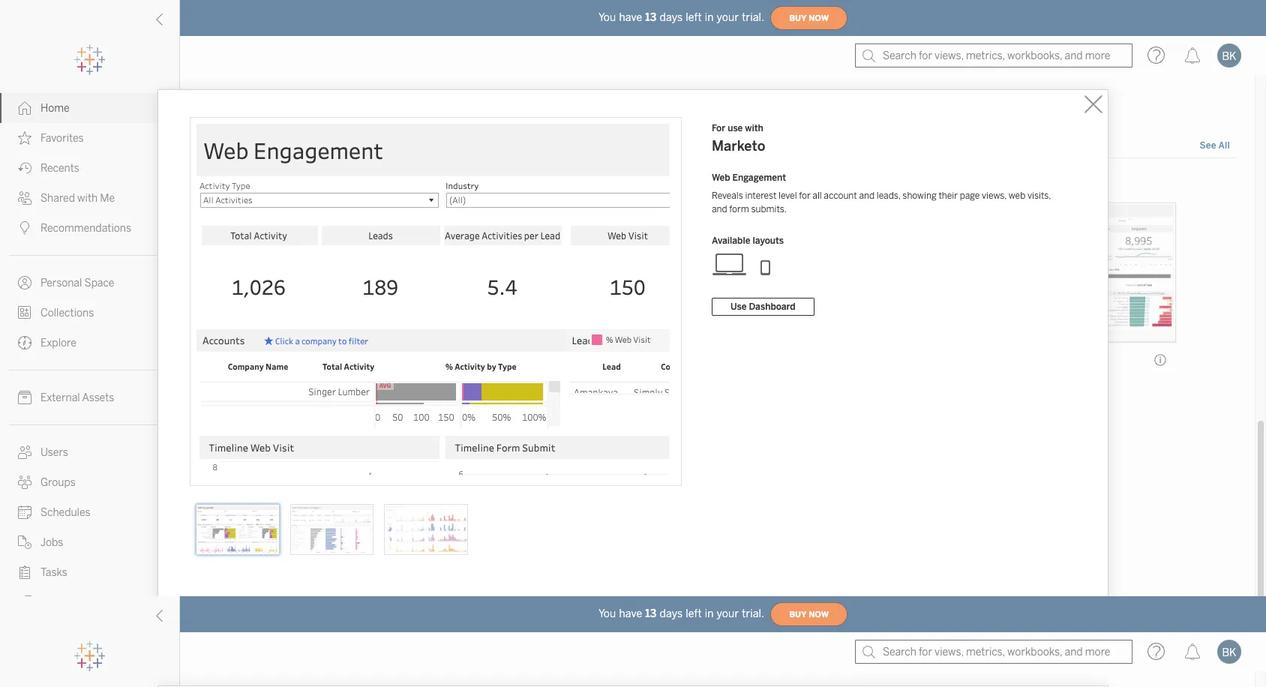 Task type: describe. For each thing, give the bounding box(es) containing it.
you
[[598, 11, 616, 24]]

personal space
[[41, 277, 114, 290]]

navigation panel element
[[0, 45, 179, 677]]

1 vertical spatial use
[[535, 175, 552, 188]]

external assets link
[[0, 383, 179, 413]]

visits,
[[1028, 190, 1051, 201]]

sign
[[392, 175, 412, 188]]

groups
[[41, 476, 76, 489]]

right arrow image
[[381, 668, 394, 680]]

engagement
[[732, 172, 786, 183]]

web
[[712, 172, 730, 183]]

training
[[302, 668, 341, 680]]

explore
[[41, 337, 76, 350]]

buy
[[789, 13, 806, 23]]

for use with marketo
[[712, 123, 765, 154]]

1 to from the left
[[425, 175, 435, 188]]

start from a pre-built workbook. simply sign in to your data source, or use sample data to get started.
[[201, 175, 683, 188]]

schedules
[[41, 506, 90, 519]]

salesforce
[[209, 354, 260, 366]]

1 horizontal spatial and
[[859, 190, 875, 201]]

see all
[[1200, 141, 1230, 151]]

external
[[41, 392, 80, 404]]

laptop image
[[712, 252, 748, 276]]

use
[[731, 301, 747, 312]]

for
[[799, 190, 810, 201]]

recommendations
[[41, 222, 131, 235]]

users link
[[0, 437, 179, 467]]

use inside for use with marketo
[[728, 123, 743, 133]]

web
[[1009, 190, 1025, 201]]

with inside for use with marketo
[[745, 123, 763, 133]]

jobs
[[41, 536, 63, 549]]

collections
[[41, 307, 94, 320]]

email performance by campaign image
[[290, 504, 374, 555]]

use dashboard
[[731, 301, 795, 312]]

buy now button
[[770, 6, 848, 30]]

groups link
[[0, 467, 179, 497]]

now
[[809, 13, 829, 23]]

trial.
[[742, 11, 764, 24]]

a
[[253, 175, 259, 188]]

free training videos
[[278, 668, 376, 680]]

interest
[[745, 190, 777, 201]]

users
[[41, 446, 68, 459]]

free
[[278, 668, 300, 680]]

collections link
[[0, 298, 179, 328]]

site status
[[41, 626, 93, 639]]

site status link
[[0, 617, 179, 647]]

shared with me
[[41, 192, 115, 205]]

their
[[939, 190, 958, 201]]

layouts
[[753, 235, 784, 246]]

source,
[[485, 175, 520, 188]]

settings
[[41, 656, 80, 669]]

favorites link
[[0, 123, 179, 153]]

use dashboard button
[[712, 297, 814, 315]]

accelerators
[[201, 135, 279, 152]]

personal space link
[[0, 268, 179, 298]]

tasks
[[41, 566, 67, 579]]

available
[[712, 235, 750, 246]]

schedules link
[[0, 497, 179, 527]]

jobs link
[[0, 527, 179, 557]]

left
[[686, 11, 702, 24]]

page
[[960, 190, 980, 201]]

account
[[824, 190, 857, 201]]

1 horizontal spatial your
[[717, 11, 739, 24]]

see
[[1200, 141, 1216, 151]]

all
[[1218, 141, 1230, 151]]

shared with me link
[[0, 183, 179, 213]]

views,
[[982, 190, 1007, 201]]

tableau.
[[236, 668, 276, 680]]

learn tableau.
[[207, 668, 276, 680]]

showing
[[902, 190, 937, 201]]



Task type: vqa. For each thing, say whether or not it's contained in the screenshot.
row
no



Task type: locate. For each thing, give the bounding box(es) containing it.
videos
[[344, 668, 376, 680]]

recommendations link
[[0, 213, 179, 243]]

site
[[41, 626, 59, 639]]

marketo
[[712, 138, 765, 154], [459, 354, 500, 366]]

see all link
[[1199, 138, 1231, 154]]

2 to from the left
[[616, 175, 626, 188]]

learn
[[207, 668, 234, 680]]

web engagement image
[[196, 504, 279, 555]]

available layouts
[[712, 235, 784, 246]]

space
[[84, 277, 114, 290]]

0 vertical spatial marketo
[[712, 138, 765, 154]]

leads,
[[877, 190, 900, 201]]

0 vertical spatial and
[[859, 190, 875, 201]]

data
[[461, 175, 483, 188], [592, 175, 613, 188]]

0 horizontal spatial use
[[535, 175, 552, 188]]

form
[[729, 204, 749, 214]]

use right 'or'
[[535, 175, 552, 188]]

in
[[705, 11, 714, 24], [414, 175, 423, 188]]

built
[[281, 175, 302, 188]]

from
[[228, 175, 251, 188]]

and
[[859, 190, 875, 201], [712, 204, 727, 214]]

explore link
[[0, 328, 179, 358]]

level
[[779, 190, 797, 201]]

and down the reveals
[[712, 204, 727, 214]]

use right the for
[[728, 123, 743, 133]]

with
[[745, 123, 763, 133], [77, 192, 98, 205]]

free training videos link
[[278, 668, 394, 680]]

have
[[619, 11, 642, 24]]

1 horizontal spatial marketo
[[712, 138, 765, 154]]

tasks link
[[0, 557, 179, 587]]

get
[[628, 175, 643, 188]]

settings link
[[0, 647, 179, 677]]

home
[[41, 102, 70, 115]]

recents
[[41, 162, 79, 175]]

assets
[[82, 392, 114, 404]]

use
[[728, 123, 743, 133], [535, 175, 552, 188]]

all
[[813, 190, 822, 201]]

0 horizontal spatial in
[[414, 175, 423, 188]]

data left source,
[[461, 175, 483, 188]]

external assets
[[41, 392, 114, 404]]

1 horizontal spatial data
[[592, 175, 613, 188]]

in right sign
[[414, 175, 423, 188]]

0 vertical spatial in
[[705, 11, 714, 24]]

web engagement reveals interest level for all account and leads, showing their page views, web visits, and form submits.
[[712, 172, 1051, 214]]

buy now
[[789, 13, 829, 23]]

your left the trial.
[[717, 11, 739, 24]]

in right left
[[705, 11, 714, 24]]

reveals
[[712, 190, 743, 201]]

your right sign
[[438, 175, 459, 188]]

favorites
[[41, 132, 84, 145]]

with inside shared with me link
[[77, 192, 98, 205]]

me
[[100, 192, 115, 205]]

0 horizontal spatial your
[[438, 175, 459, 188]]

to
[[425, 175, 435, 188], [616, 175, 626, 188]]

0 horizontal spatial and
[[712, 204, 727, 214]]

personal
[[41, 277, 82, 290]]

with right the for
[[745, 123, 763, 133]]

started.
[[646, 175, 683, 188]]

submits.
[[751, 204, 787, 214]]

1 vertical spatial in
[[414, 175, 423, 188]]

for
[[712, 123, 725, 133]]

phone image
[[748, 252, 784, 276]]

0 vertical spatial with
[[745, 123, 763, 133]]

home link
[[0, 93, 179, 123]]

1 vertical spatial your
[[438, 175, 459, 188]]

1 horizontal spatial use
[[728, 123, 743, 133]]

1 horizontal spatial with
[[745, 123, 763, 133]]

1 vertical spatial marketo
[[459, 354, 500, 366]]

pre-
[[261, 175, 281, 188]]

days
[[660, 11, 683, 24]]

1 horizontal spatial in
[[705, 11, 714, 24]]

to right sign
[[425, 175, 435, 188]]

0 horizontal spatial data
[[461, 175, 483, 188]]

to left get
[[616, 175, 626, 188]]

1 data from the left
[[461, 175, 483, 188]]

email performance overview image
[[384, 504, 468, 555]]

1 horizontal spatial to
[[616, 175, 626, 188]]

0 horizontal spatial marketo
[[459, 354, 500, 366]]

sample
[[554, 175, 589, 188]]

0 vertical spatial your
[[717, 11, 739, 24]]

recents link
[[0, 153, 179, 183]]

start
[[201, 175, 225, 188]]

status
[[62, 626, 93, 639]]

dashboard
[[749, 301, 795, 312]]

shared
[[41, 192, 75, 205]]

13
[[645, 11, 657, 24]]

or
[[522, 175, 533, 188]]

0 horizontal spatial with
[[77, 192, 98, 205]]

simply
[[357, 175, 390, 188]]

with left me
[[77, 192, 98, 205]]

main navigation. press the up and down arrow keys to access links. element
[[0, 93, 179, 677]]

your
[[717, 11, 739, 24], [438, 175, 459, 188]]

data right the sample
[[592, 175, 613, 188]]

workbook.
[[304, 175, 354, 188]]

0 vertical spatial use
[[728, 123, 743, 133]]

1 vertical spatial with
[[77, 192, 98, 205]]

0 horizontal spatial to
[[425, 175, 435, 188]]

and left 'leads,'
[[859, 190, 875, 201]]

1 vertical spatial and
[[712, 204, 727, 214]]

2 data from the left
[[592, 175, 613, 188]]



